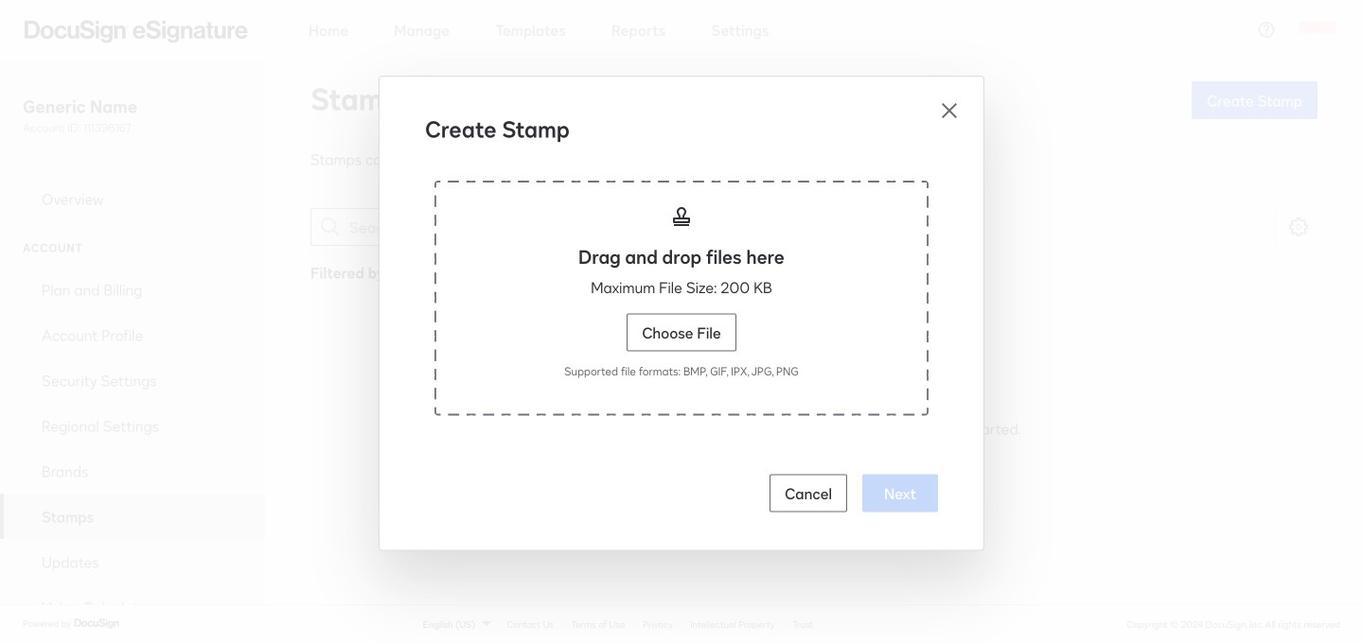 Task type: vqa. For each thing, say whether or not it's contained in the screenshot.
"DocuSign" image
yes



Task type: describe. For each thing, give the bounding box(es) containing it.
account element
[[0, 267, 265, 631]]

docusign image
[[74, 617, 121, 632]]

docusign admin image
[[25, 20, 248, 43]]

Search text field
[[349, 209, 524, 245]]

your uploaded profile image image
[[1299, 11, 1337, 49]]



